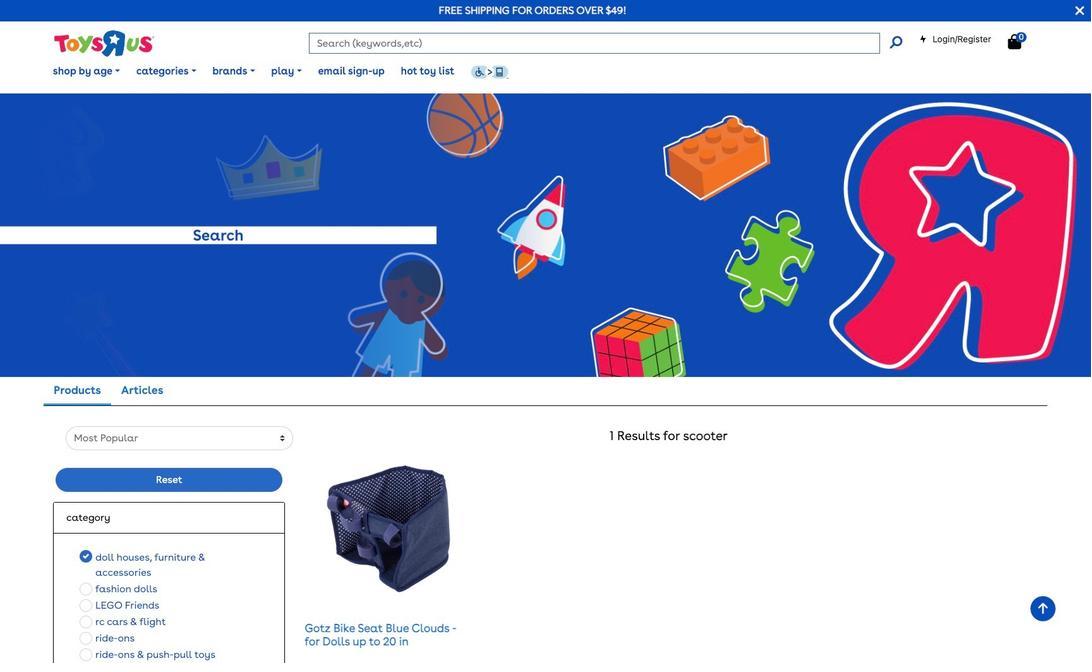 Task type: describe. For each thing, give the bounding box(es) containing it.
toys r us image
[[53, 29, 154, 58]]

this icon serves as a link to download the essential accessibility assistive technology app for individuals with physical disabilities. it is featured as part of our commitment to diversity and inclusion. image
[[471, 65, 509, 79]]

Enter Keyword or Item No. search field
[[309, 33, 881, 54]]



Task type: locate. For each thing, give the bounding box(es) containing it.
menu bar
[[45, 49, 1092, 94]]

shopping bag image
[[1009, 34, 1022, 49]]

None search field
[[309, 33, 903, 54]]

close button image
[[1076, 4, 1085, 18]]

gotz bike seat blue clouds - for dolls up to 20 in image
[[326, 466, 452, 593]]

category element
[[66, 511, 272, 526]]

tab list
[[44, 377, 174, 406]]

main content
[[0, 94, 1092, 664]]



Task type: vqa. For each thing, say whether or not it's contained in the screenshot.
Enter Keyword or Item No. SEARCH BOX on the top of page
yes



